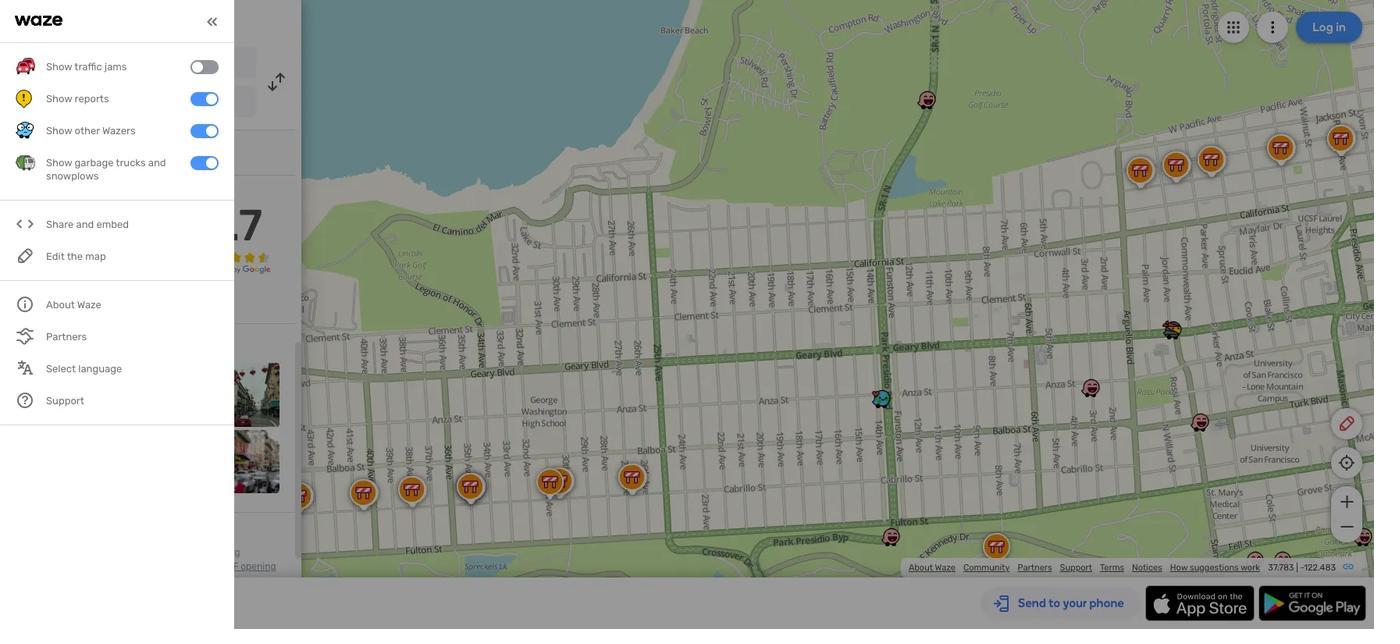 Task type: vqa. For each thing, say whether or not it's contained in the screenshot.
892
no



Task type: describe. For each thing, give the bounding box(es) containing it.
|
[[1297, 563, 1299, 573]]

suggestions
[[1190, 563, 1239, 573]]

terms link
[[1100, 563, 1125, 573]]

francisco
[[79, 57, 129, 70]]

about waze community partners support terms notices how suggestions work
[[909, 563, 1261, 573]]

sf for opening
[[227, 562, 238, 573]]

link image
[[1343, 561, 1355, 573]]

4.7
[[200, 200, 263, 252]]

driving directions
[[93, 12, 208, 30]]

zoom in image
[[1337, 493, 1357, 512]]

terms
[[1100, 563, 1125, 573]]

chinatown, sf driving directions
[[16, 548, 240, 573]]

about
[[909, 563, 933, 573]]

chinatown, for driving
[[145, 548, 194, 558]]

community
[[964, 563, 1010, 573]]

support link
[[1060, 563, 1093, 573]]

driving
[[93, 12, 140, 30]]

hours
[[16, 576, 41, 587]]

pencil image
[[1338, 415, 1357, 433]]

driving
[[210, 548, 240, 558]]

community link
[[964, 563, 1010, 573]]

8
[[16, 340, 23, 353]]

5 4 2 1
[[16, 208, 22, 271]]

code image
[[16, 215, 35, 235]]

image 8 of chinatown, sf image
[[216, 430, 280, 494]]

ca,
[[183, 98, 198, 109]]

5
[[16, 208, 22, 221]]

usa
[[201, 98, 219, 109]]

image 1 of chinatown, sf image
[[16, 363, 79, 427]]

computer image
[[16, 141, 34, 159]]

4
[[16, 220, 22, 234]]

location image
[[16, 92, 34, 111]]

reviews
[[46, 296, 85, 309]]

8 photos
[[16, 340, 61, 353]]



Task type: locate. For each thing, give the bounding box(es) containing it.
0 horizontal spatial sf
[[197, 548, 208, 558]]

opening
[[241, 562, 276, 573]]

chinatown, sf opening hours
[[16, 562, 276, 587]]

san francisco button
[[45, 47, 256, 78]]

directions inside chinatown, sf driving directions
[[16, 562, 59, 573]]

chinatown, for opening
[[175, 562, 225, 573]]

chinatown,
[[145, 548, 194, 558], [175, 562, 225, 573]]

1
[[16, 258, 20, 271]]

2
[[16, 246, 22, 259]]

0 horizontal spatial directions
[[16, 562, 59, 573]]

0 vertical spatial sf
[[197, 548, 208, 558]]

directions up 'san francisco' button
[[143, 12, 208, 30]]

zoom out image
[[1337, 518, 1357, 537]]

about waze link
[[909, 563, 956, 573]]

share and embed
[[46, 219, 129, 231]]

1 horizontal spatial directions
[[143, 12, 208, 30]]

and
[[76, 219, 94, 231]]

chinatown, up chinatown, sf opening hours link
[[145, 548, 194, 558]]

notices
[[1132, 563, 1163, 573]]

sf left driving
[[197, 548, 208, 558]]

partners link
[[1018, 563, 1052, 573]]

sf
[[197, 548, 208, 558], [227, 562, 238, 573]]

directions up the hours
[[16, 562, 59, 573]]

share
[[46, 219, 74, 231]]

san
[[57, 57, 76, 70], [117, 98, 134, 109]]

embed
[[96, 219, 129, 231]]

image 3 of chinatown, sf image
[[149, 363, 213, 427]]

chinatown san francisco, ca, usa
[[57, 96, 219, 109]]

chinatown, inside chinatown, sf opening hours
[[175, 562, 225, 573]]

review
[[16, 187, 52, 201]]

sf down driving
[[227, 562, 238, 573]]

waze
[[935, 563, 956, 573]]

support
[[1060, 563, 1093, 573]]

122.483
[[1305, 563, 1336, 573]]

37.783
[[1269, 563, 1294, 573]]

directions
[[143, 12, 208, 30], [16, 562, 59, 573]]

notices link
[[1132, 563, 1163, 573]]

37.783 | -122.483
[[1269, 563, 1336, 573]]

image 2 of chinatown, sf image
[[82, 363, 146, 427]]

partners
[[1018, 563, 1052, 573]]

americanchinatown.com
[[47, 143, 173, 156]]

francisco,
[[136, 98, 181, 109]]

review summary
[[16, 187, 102, 201]]

image 4 of chinatown, sf image
[[216, 363, 280, 427]]

1 horizontal spatial sf
[[227, 562, 238, 573]]

sf for driving
[[197, 548, 208, 558]]

1 vertical spatial directions
[[16, 562, 59, 573]]

chinatown, inside chinatown, sf driving directions
[[145, 548, 194, 558]]

1 vertical spatial san
[[117, 98, 134, 109]]

sf inside chinatown, sf opening hours
[[227, 562, 238, 573]]

summary
[[55, 187, 102, 201]]

chinatown, sf driving directions link
[[16, 548, 240, 573]]

san francisco
[[57, 57, 129, 70]]

sf inside chinatown, sf driving directions
[[197, 548, 208, 558]]

0 horizontal spatial san
[[57, 57, 76, 70]]

-
[[1301, 563, 1305, 573]]

0 vertical spatial directions
[[143, 12, 208, 30]]

show reviews
[[16, 296, 85, 309]]

photos
[[25, 340, 61, 353]]

san inside chinatown san francisco, ca, usa
[[117, 98, 134, 109]]

how suggestions work link
[[1171, 563, 1261, 573]]

show
[[16, 296, 44, 309]]

work
[[1241, 563, 1261, 573]]

san left the francisco,
[[117, 98, 134, 109]]

1 horizontal spatial san
[[117, 98, 134, 109]]

chinatown, down driving
[[175, 562, 225, 573]]

1 vertical spatial sf
[[227, 562, 238, 573]]

san inside button
[[57, 57, 76, 70]]

san left francisco
[[57, 57, 76, 70]]

current location image
[[16, 53, 34, 72]]

share and embed link
[[16, 209, 219, 241]]

how
[[1171, 563, 1188, 573]]

chinatown
[[57, 96, 112, 109]]

chinatown, sf opening hours link
[[16, 562, 276, 587]]

0 vertical spatial san
[[57, 57, 76, 70]]

0 vertical spatial chinatown,
[[145, 548, 194, 558]]

1 vertical spatial chinatown,
[[175, 562, 225, 573]]



